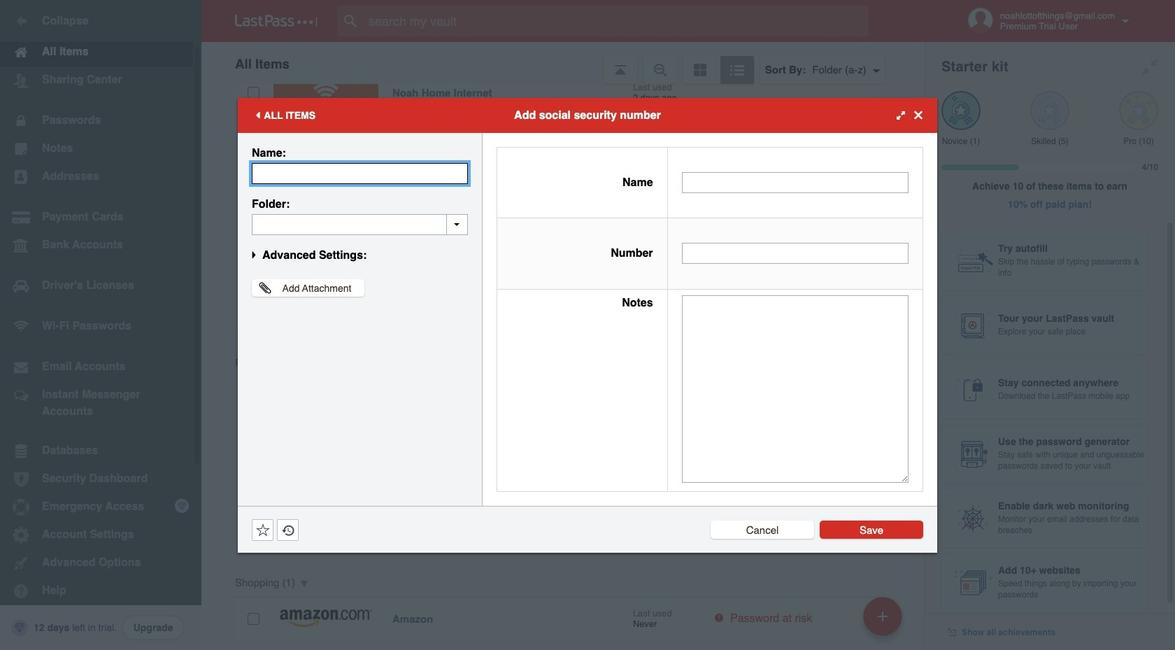 Task type: describe. For each thing, give the bounding box(es) containing it.
vault options navigation
[[202, 42, 925, 84]]

main navigation navigation
[[0, 0, 202, 650]]



Task type: locate. For each thing, give the bounding box(es) containing it.
search my vault text field
[[337, 6, 896, 36]]

None text field
[[682, 172, 909, 193], [252, 214, 468, 235], [682, 172, 909, 193], [252, 214, 468, 235]]

dialog
[[238, 98, 938, 552]]

new item navigation
[[859, 593, 911, 650]]

new item image
[[878, 611, 888, 621]]

None text field
[[252, 163, 468, 184], [682, 243, 909, 264], [682, 295, 909, 483], [252, 163, 468, 184], [682, 243, 909, 264], [682, 295, 909, 483]]

lastpass image
[[235, 15, 318, 27]]

Search search field
[[337, 6, 896, 36]]



Task type: vqa. For each thing, say whether or not it's contained in the screenshot.
password field
no



